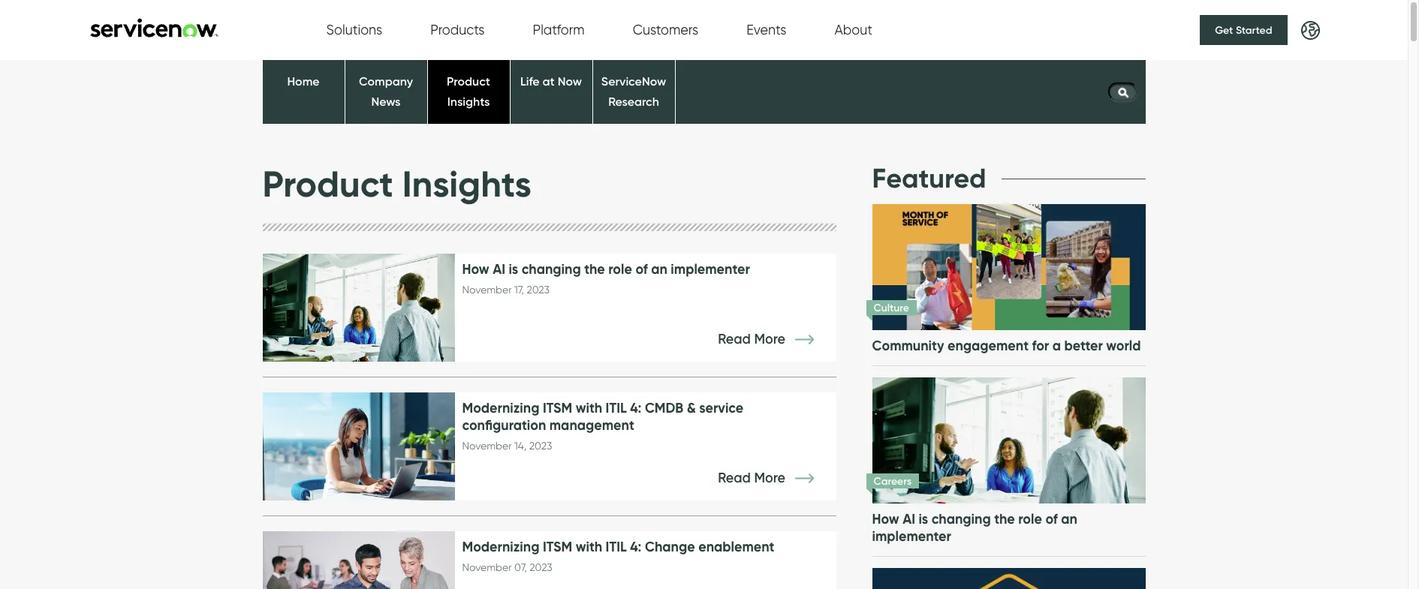 Task type: vqa. For each thing, say whether or not it's contained in the screenshot.
"ServiceNow" "image"
no



Task type: locate. For each thing, give the bounding box(es) containing it.
with inside modernizing itsm with itil 4: change enablement november 07, 2023
[[576, 539, 602, 556]]

1 horizontal spatial changing
[[932, 510, 991, 528]]

solutions button
[[326, 22, 382, 38]]

is inside how ai is changing the role of an implementer
[[919, 510, 928, 528]]

is
[[509, 261, 518, 278], [919, 510, 928, 528]]

of for how ai is changing the role of an implementer november 17, 2023
[[636, 261, 648, 278]]

2 november from the top
[[462, 440, 512, 453]]

1 horizontal spatial role
[[1019, 510, 1042, 528]]

product
[[447, 74, 490, 89], [262, 161, 393, 207]]

1 vertical spatial product
[[262, 161, 393, 207]]

1 vertical spatial read
[[718, 470, 751, 487]]

with
[[576, 400, 602, 417], [576, 539, 602, 556]]

2 itsm from the top
[[543, 539, 572, 556]]

ai for how ai is changing the role of an implementer november 17, 2023
[[493, 261, 505, 278]]

company news link
[[359, 74, 413, 109]]

community
[[872, 337, 944, 354]]

cmdb
[[645, 400, 684, 417]]

implementer teammates in a business meeting image
[[262, 254, 455, 362], [870, 362, 1148, 519]]

0 horizontal spatial how
[[462, 261, 489, 278]]

1 itsm from the top
[[543, 400, 572, 417]]

0 vertical spatial november
[[462, 284, 512, 297]]

4: left cmdb
[[630, 400, 642, 417]]

configuration
[[462, 417, 546, 434]]

the inside how ai is changing the role of an implementer november 17, 2023
[[584, 261, 605, 278]]

more for modernizing itsm with itil 4: cmdb & service configuration management
[[754, 470, 786, 487]]

1 4: from the top
[[630, 400, 642, 417]]

change enablement: 2 workers looking at a tablet while other workers chat at a table image
[[262, 532, 455, 590]]

itsm for management
[[543, 400, 572, 417]]

2023 inside modernizing itsm with itil 4: change enablement november 07, 2023
[[530, 562, 553, 575]]

1 vertical spatial changing
[[932, 510, 991, 528]]

0 horizontal spatial the
[[584, 261, 605, 278]]

1 vertical spatial itsm
[[543, 539, 572, 556]]

1 vertical spatial of
[[1046, 510, 1058, 528]]

the inside how ai is changing the role of an implementer
[[994, 510, 1015, 528]]

itil
[[606, 400, 627, 417], [606, 539, 627, 556]]

1 vertical spatial role
[[1019, 510, 1042, 528]]

4: for cmdb
[[630, 400, 642, 417]]

0 vertical spatial read more
[[718, 331, 789, 348]]

4: inside modernizing itsm with itil 4: cmdb & service configuration management november 14, 2023
[[630, 400, 642, 417]]

an inside how ai is changing the role of an implementer november 17, 2023
[[651, 261, 668, 278]]

1 vertical spatial modernizing
[[462, 539, 540, 556]]

0 horizontal spatial an
[[651, 261, 668, 278]]

1 horizontal spatial of
[[1046, 510, 1058, 528]]

itsm for 2023
[[543, 539, 572, 556]]

modernizing
[[462, 400, 540, 417], [462, 539, 540, 556]]

change
[[645, 539, 695, 556]]

1 vertical spatial read more link
[[718, 470, 836, 487]]

2 4: from the top
[[630, 539, 642, 556]]

1 vertical spatial read more
[[718, 470, 789, 487]]

implementer inside how ai is changing the role of an implementer november 17, 2023
[[671, 261, 750, 278]]

0 vertical spatial with
[[576, 400, 602, 417]]

0 vertical spatial product
[[447, 74, 490, 89]]

1 vertical spatial 4:
[[630, 539, 642, 556]]

1 horizontal spatial ai
[[903, 510, 915, 528]]

0 vertical spatial implementer
[[671, 261, 750, 278]]

0 horizontal spatial ai
[[493, 261, 505, 278]]

4: left 'change'
[[630, 539, 642, 556]]

read for modernizing itsm with itil 4: cmdb & service configuration management
[[718, 470, 751, 487]]

ai for how ai is changing the role of an implementer
[[903, 510, 915, 528]]

1 horizontal spatial implementer teammates in a business meeting image
[[870, 362, 1148, 519]]

community engagement: servicenow employees engaged in volunteer efforts for month of service image
[[870, 189, 1148, 345]]

4: inside modernizing itsm with itil 4: change enablement november 07, 2023
[[630, 539, 642, 556]]

of for how ai is changing the role of an implementer
[[1046, 510, 1058, 528]]

2023 inside modernizing itsm with itil 4: cmdb & service configuration management november 14, 2023
[[529, 440, 552, 453]]

1 vertical spatial with
[[576, 539, 602, 556]]

1 november from the top
[[462, 284, 512, 297]]

read more link for how ai is changing the role of an implementer
[[718, 331, 836, 348]]

0 vertical spatial insights
[[447, 94, 490, 109]]

more
[[754, 331, 786, 348], [754, 470, 786, 487]]

2 itil from the top
[[606, 539, 627, 556]]

0 vertical spatial how
[[462, 261, 489, 278]]

product insights
[[447, 74, 490, 109], [262, 161, 531, 207]]

1 with from the top
[[576, 400, 602, 417]]

with inside modernizing itsm with itil 4: cmdb & service configuration management november 14, 2023
[[576, 400, 602, 417]]

&
[[687, 400, 696, 417]]

servicenow
[[601, 74, 666, 89]]

1 horizontal spatial the
[[994, 510, 1015, 528]]

2 read more link from the top
[[718, 470, 836, 487]]

2 with from the top
[[576, 539, 602, 556]]

07,
[[514, 562, 527, 575]]

engagement
[[948, 337, 1029, 354]]

0 vertical spatial itil
[[606, 400, 627, 417]]

changing inside how ai is changing the role of an implementer
[[932, 510, 991, 528]]

community engagement for a better world
[[872, 337, 1141, 354]]

read
[[718, 331, 751, 348], [718, 470, 751, 487]]

november left 07,
[[462, 562, 512, 575]]

1 horizontal spatial implementer
[[872, 528, 951, 545]]

role inside how ai is changing the role of an implementer november 17, 2023
[[609, 261, 632, 278]]

itsm inside modernizing itsm with itil 4: cmdb & service configuration management november 14, 2023
[[543, 400, 572, 417]]

2023 right 07,
[[530, 562, 553, 575]]

0 vertical spatial an
[[651, 261, 668, 278]]

a
[[1053, 337, 1061, 354]]

1 read from the top
[[718, 331, 751, 348]]

0 horizontal spatial of
[[636, 261, 648, 278]]

None search field
[[1101, 79, 1146, 105]]

0 horizontal spatial role
[[609, 261, 632, 278]]

2023
[[527, 284, 550, 297], [529, 440, 552, 453], [530, 562, 553, 575]]

0 vertical spatial modernizing
[[462, 400, 540, 417]]

0 vertical spatial of
[[636, 261, 648, 278]]

itil inside modernizing itsm with itil 4: cmdb & service configuration management november 14, 2023
[[606, 400, 627, 417]]

how inside how ai is changing the role of an implementer
[[872, 510, 899, 528]]

0 vertical spatial itsm
[[543, 400, 572, 417]]

november
[[462, 284, 512, 297], [462, 440, 512, 453], [462, 562, 512, 575]]

implementer
[[671, 261, 750, 278], [872, 528, 951, 545]]

home link
[[287, 74, 320, 89]]

servicenow research
[[601, 74, 666, 109]]

read more link
[[718, 331, 836, 348], [718, 470, 836, 487]]

platform button
[[533, 22, 585, 38]]

customers button
[[633, 22, 699, 38]]

ai inside how ai is changing the role of an implementer november 17, 2023
[[493, 261, 505, 278]]

configuration management: woman in front of high-rise window working on a laptop image
[[262, 393, 455, 501]]

1 read more from the top
[[718, 331, 789, 348]]

management
[[550, 417, 634, 434]]

get started link
[[1200, 15, 1288, 45]]

4:
[[630, 400, 642, 417], [630, 539, 642, 556]]

1 vertical spatial how
[[872, 510, 899, 528]]

1 horizontal spatial an
[[1061, 510, 1078, 528]]

read up service
[[718, 331, 751, 348]]

modernizing for 07,
[[462, 539, 540, 556]]

about button
[[835, 22, 873, 38]]

of inside how ai is changing the role of an implementer november 17, 2023
[[636, 261, 648, 278]]

modernizing up 14,
[[462, 400, 540, 417]]

1 vertical spatial 2023
[[529, 440, 552, 453]]

0 vertical spatial is
[[509, 261, 518, 278]]

1 vertical spatial november
[[462, 440, 512, 453]]

implementer for how ai is changing the role of an implementer november 17, 2023
[[671, 261, 750, 278]]

is inside how ai is changing the role of an implementer november 17, 2023
[[509, 261, 518, 278]]

2 read more from the top
[[718, 470, 789, 487]]

3 november from the top
[[462, 562, 512, 575]]

servicenow research link
[[601, 74, 666, 109]]

life at now
[[520, 74, 582, 89]]

1 vertical spatial ai
[[903, 510, 915, 528]]

products
[[431, 22, 485, 38]]

an inside how ai is changing the role of an implementer
[[1061, 510, 1078, 528]]

how
[[462, 261, 489, 278], [872, 510, 899, 528]]

2023 right 14,
[[529, 440, 552, 453]]

get started
[[1215, 23, 1273, 37]]

with for management
[[576, 400, 602, 417]]

2 modernizing from the top
[[462, 539, 540, 556]]

4: for change
[[630, 539, 642, 556]]

2023 inside how ai is changing the role of an implementer november 17, 2023
[[527, 284, 550, 297]]

company
[[359, 74, 413, 89]]

2 read from the top
[[718, 470, 751, 487]]

1 vertical spatial an
[[1061, 510, 1078, 528]]

of inside how ai is changing the role of an implementer
[[1046, 510, 1058, 528]]

culture
[[874, 301, 909, 314]]

0 vertical spatial more
[[754, 331, 786, 348]]

changing inside how ai is changing the role of an implementer november 17, 2023
[[522, 261, 581, 278]]

role
[[609, 261, 632, 278], [1019, 510, 1042, 528]]

november inside modernizing itsm with itil 4: cmdb & service configuration management november 14, 2023
[[462, 440, 512, 453]]

0 vertical spatial the
[[584, 261, 605, 278]]

1 vertical spatial the
[[994, 510, 1015, 528]]

1 itil from the top
[[606, 400, 627, 417]]

0 vertical spatial ai
[[493, 261, 505, 278]]

modernizing inside modernizing itsm with itil 4: change enablement november 07, 2023
[[462, 539, 540, 556]]

1 horizontal spatial how
[[872, 510, 899, 528]]

home
[[287, 74, 320, 89]]

ai
[[493, 261, 505, 278], [903, 510, 915, 528]]

product insights link
[[447, 74, 490, 109]]

1 horizontal spatial product
[[447, 74, 490, 89]]

2 vertical spatial november
[[462, 562, 512, 575]]

1 read more link from the top
[[718, 331, 836, 348]]

17,
[[514, 284, 524, 297]]

1 vertical spatial implementer
[[872, 528, 951, 545]]

november inside modernizing itsm with itil 4: change enablement november 07, 2023
[[462, 562, 512, 575]]

itil for change
[[606, 539, 627, 556]]

insights
[[447, 94, 490, 109], [402, 161, 531, 207]]

of
[[636, 261, 648, 278], [1046, 510, 1058, 528]]

1 vertical spatial is
[[919, 510, 928, 528]]

0 vertical spatial 4:
[[630, 400, 642, 417]]

ai inside how ai is changing the role of an implementer
[[903, 510, 915, 528]]

at
[[543, 74, 555, 89]]

0 horizontal spatial implementer
[[671, 261, 750, 278]]

modernizing inside modernizing itsm with itil 4: cmdb & service configuration management november 14, 2023
[[462, 400, 540, 417]]

0 vertical spatial role
[[609, 261, 632, 278]]

november left the 17,
[[462, 284, 512, 297]]

1 vertical spatial itil
[[606, 539, 627, 556]]

how inside how ai is changing the role of an implementer november 17, 2023
[[462, 261, 489, 278]]

featured
[[872, 161, 986, 195]]

itsm inside modernizing itsm with itil 4: change enablement november 07, 2023
[[543, 539, 572, 556]]

1 modernizing from the top
[[462, 400, 540, 417]]

better
[[1065, 337, 1103, 354]]

news
[[371, 94, 401, 109]]

0 vertical spatial 2023
[[527, 284, 550, 297]]

itil inside modernizing itsm with itil 4: change enablement november 07, 2023
[[606, 539, 627, 556]]

itsm
[[543, 400, 572, 417], [543, 539, 572, 556]]

role inside how ai is changing the role of an implementer
[[1019, 510, 1042, 528]]

1 horizontal spatial is
[[919, 510, 928, 528]]

now
[[558, 74, 582, 89]]

how ai is changing the role of an implementer
[[872, 510, 1078, 545]]

read up the enablement
[[718, 470, 751, 487]]

0 vertical spatial product insights
[[447, 74, 490, 109]]

2 more from the top
[[754, 470, 786, 487]]

0 vertical spatial read more link
[[718, 331, 836, 348]]

0 vertical spatial changing
[[522, 261, 581, 278]]

read more
[[718, 331, 789, 348], [718, 470, 789, 487]]

changing
[[522, 261, 581, 278], [932, 510, 991, 528]]

1 more from the top
[[754, 331, 786, 348]]

0 vertical spatial read
[[718, 331, 751, 348]]

1 vertical spatial more
[[754, 470, 786, 487]]

the
[[584, 261, 605, 278], [994, 510, 1015, 528]]

0 horizontal spatial changing
[[522, 261, 581, 278]]

0 horizontal spatial is
[[509, 261, 518, 278]]

itil left 'change'
[[606, 539, 627, 556]]

november down configuration
[[462, 440, 512, 453]]

implementer inside how ai is changing the role of an implementer
[[872, 528, 951, 545]]

2023 right the 17,
[[527, 284, 550, 297]]

an
[[651, 261, 668, 278], [1061, 510, 1078, 528]]

2 vertical spatial 2023
[[530, 562, 553, 575]]

modernizing up 07,
[[462, 539, 540, 556]]

how for how ai is changing the role of an implementer
[[872, 510, 899, 528]]

customers
[[633, 22, 699, 38]]

itil left cmdb
[[606, 400, 627, 417]]



Task type: describe. For each thing, give the bounding box(es) containing it.
company news
[[359, 74, 413, 109]]

0 horizontal spatial implementer teammates in a business meeting image
[[262, 254, 455, 362]]

the for how ai is changing the role of an implementer
[[994, 510, 1015, 528]]

role for how ai is changing the role of an implementer november 17, 2023
[[609, 261, 632, 278]]

solutions
[[326, 22, 382, 38]]

with for 2023
[[576, 539, 602, 556]]

events button
[[747, 22, 787, 38]]

for
[[1032, 337, 1049, 354]]

more for how ai is changing the role of an implementer
[[754, 331, 786, 348]]

the for how ai is changing the role of an implementer november 17, 2023
[[584, 261, 605, 278]]

modernizing itsm with itil 4: change enablement november 07, 2023
[[462, 539, 775, 575]]

an for how ai is changing the role of an implementer november 17, 2023
[[651, 261, 668, 278]]

role for how ai is changing the role of an implementer
[[1019, 510, 1042, 528]]

products button
[[431, 22, 485, 38]]

Search text field
[[1108, 83, 1138, 101]]

service
[[699, 400, 744, 417]]

careers
[[874, 474, 912, 488]]

0 horizontal spatial product
[[262, 161, 393, 207]]

itil for cmdb
[[606, 400, 627, 417]]

modernizing itsm with itil 4: cmdb & service configuration management november 14, 2023
[[462, 400, 744, 453]]

started
[[1236, 23, 1273, 37]]

how ai is changing the role of an implementer november 17, 2023
[[462, 261, 750, 297]]

world
[[1106, 337, 1141, 354]]

read more for modernizing itsm with itil 4: cmdb & service configuration management
[[718, 470, 789, 487]]

an for how ai is changing the role of an implementer
[[1061, 510, 1078, 528]]

changing for how ai is changing the role of an implementer
[[932, 510, 991, 528]]

changing for how ai is changing the role of an implementer november 17, 2023
[[522, 261, 581, 278]]

november inside how ai is changing the role of an implementer november 17, 2023
[[462, 284, 512, 297]]

get
[[1215, 23, 1233, 37]]

how for how ai is changing the role of an implementer november 17, 2023
[[462, 261, 489, 278]]

1 vertical spatial insights
[[402, 161, 531, 207]]

modernizing for configuration
[[462, 400, 540, 417]]

about
[[835, 22, 873, 38]]

research
[[608, 94, 659, 109]]

is for how ai is changing the role of an implementer november 17, 2023
[[509, 261, 518, 278]]

events
[[747, 22, 787, 38]]

life
[[520, 74, 540, 89]]

implementer for how ai is changing the role of an implementer
[[872, 528, 951, 545]]

is for how ai is changing the role of an implementer
[[919, 510, 928, 528]]

read more for how ai is changing the role of an implementer
[[718, 331, 789, 348]]

14,
[[514, 440, 527, 453]]

read more link for modernizing itsm with itil 4: cmdb & service configuration management
[[718, 470, 836, 487]]

life at now link
[[520, 74, 582, 89]]

1 vertical spatial product insights
[[262, 161, 531, 207]]

read for how ai is changing the role of an implementer
[[718, 331, 751, 348]]

enablement
[[699, 539, 775, 556]]

platform
[[533, 22, 585, 38]]



